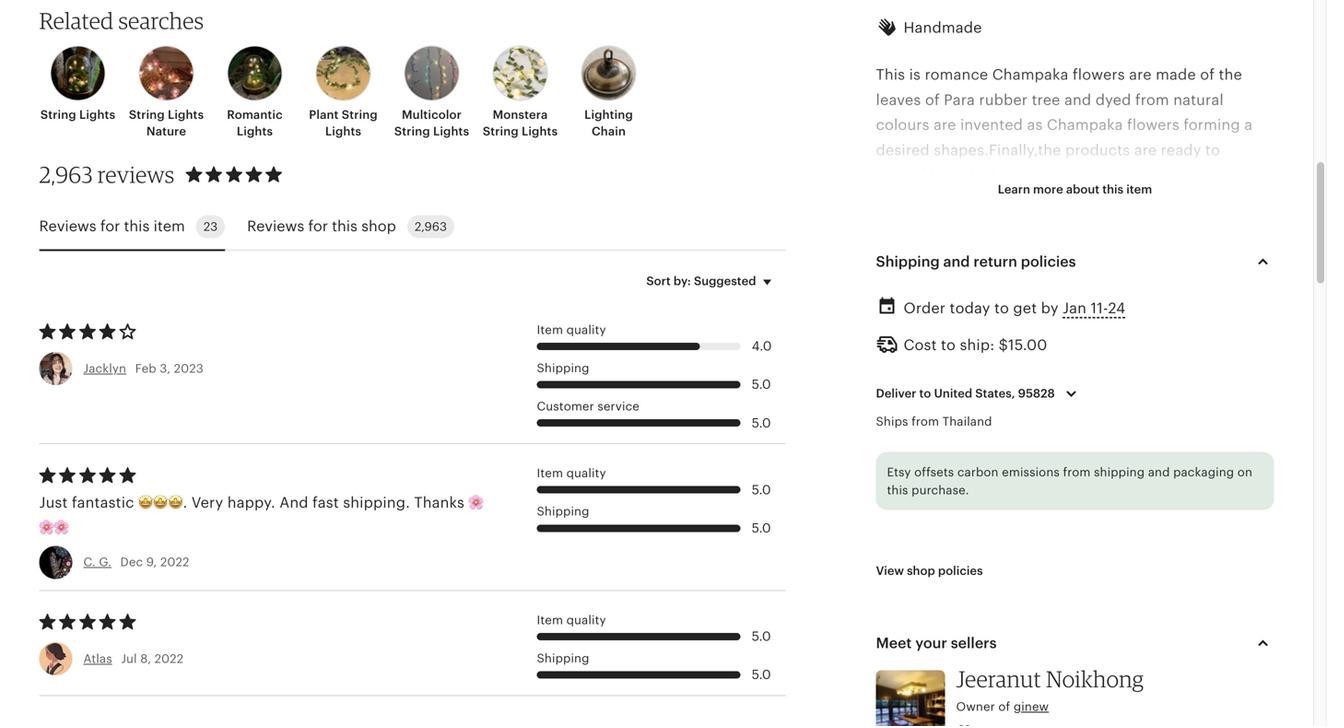 Task type: locate. For each thing, give the bounding box(es) containing it.
0 horizontal spatial on
[[934, 367, 953, 384]]

4.0
[[752, 339, 772, 354]]

lights down 'monstera'
[[522, 124, 558, 138]]

0 vertical spatial quality
[[567, 323, 606, 337]]

0 horizontal spatial the
[[896, 217, 919, 234]]

relaxing,
[[876, 468, 938, 484]]

1 vertical spatial electric
[[1071, 267, 1126, 284]]

1 vertical spatial quality
[[567, 467, 606, 480]]

string lights nature link
[[128, 45, 205, 140]]

0 vertical spatial item quality
[[537, 323, 606, 337]]

leaves
[[876, 92, 921, 108]]

95828
[[1018, 387, 1055, 401]]

1 horizontal spatial electric
[[1071, 267, 1126, 284]]

2022 right 8,
[[154, 652, 184, 666]]

parties, down decorating
[[1143, 342, 1197, 359]]

come with free of charge adaptor available for all country.
[[876, 643, 1261, 685]]

quality for c. g. dec 9, 2022
[[567, 467, 606, 480]]

on down you
[[1238, 465, 1253, 479]]

flowers up ready
[[1127, 117, 1180, 133]]

0 horizontal spatial parties,
[[876, 367, 930, 384]]

your right meet
[[916, 635, 947, 652]]

lights down the romantic
[[237, 124, 273, 138]]

1 vertical spatial item quality
[[537, 467, 606, 480]]

0 horizontal spatial item
[[154, 218, 185, 235]]

5 5.0 from the top
[[752, 629, 771, 644]]

1 reviews from the left
[[39, 218, 96, 235]]

parties, up deliver
[[876, 367, 930, 384]]

assemble
[[876, 167, 944, 183]]

1 vertical spatial our
[[1111, 242, 1135, 259]]

string inside "string lights nature"
[[129, 108, 165, 122]]

2 horizontal spatial of
[[1200, 67, 1215, 83]]

us
[[938, 267, 955, 284]]

2 vertical spatial from
[[1063, 465, 1091, 479]]

of inside jeeranut noikhong owner of ginew
[[999, 700, 1011, 714]]

our right visit
[[1168, 217, 1192, 234]]

0 horizontal spatial products
[[1066, 142, 1130, 158]]

jacklyn
[[83, 362, 126, 376]]

multicolor
[[402, 108, 462, 122]]

of left para
[[925, 92, 940, 108]]

electric down the "shapes.finally,the"
[[983, 167, 1037, 183]]

in down who
[[1094, 242, 1107, 259]]

from down made
[[1136, 92, 1170, 108]]

1 horizontal spatial 2,963
[[415, 220, 447, 234]]

shipping.
[[343, 494, 410, 511]]

get
[[1013, 300, 1037, 317]]

0 horizontal spatial electric
[[983, 167, 1037, 183]]

lights down multicolor
[[433, 124, 469, 138]]

besides,
[[876, 418, 936, 434]]

travellers
[[1030, 217, 1096, 234]]

electric up the 11-
[[1071, 267, 1126, 284]]

0 horizontal spatial flowers
[[1073, 67, 1125, 83]]

string right plant on the top of the page
[[342, 108, 378, 122]]

shapes.finally,the
[[934, 142, 1062, 158]]

of
[[997, 643, 1018, 660]]

your down relaxing,
[[893, 493, 926, 509]]

reviews for reviews for this shop
[[247, 218, 304, 235]]

2 vertical spatial our
[[940, 418, 964, 434]]

parties,
[[1085, 342, 1139, 359], [1143, 342, 1197, 359], [876, 367, 930, 384]]

jeeranut
[[956, 665, 1042, 693]]

lights inside plant string lights
[[325, 124, 361, 138]]

lights up 2,963 reviews
[[79, 108, 115, 122]]

15.00
[[1008, 337, 1048, 354]]

0 horizontal spatial 2,963
[[39, 161, 93, 188]]

used
[[1123, 418, 1158, 434]]

0 horizontal spatial lighting
[[585, 108, 633, 122]]

0 vertical spatial on
[[934, 367, 953, 384]]

on up united
[[934, 367, 953, 384]]

lights up nature
[[168, 108, 204, 122]]

carbon
[[958, 465, 999, 479]]

1 horizontal spatial shop
[[907, 564, 935, 578]]

products up about
[[1066, 142, 1130, 158]]

products inside at the present, many travellers who visit our local area in thailand and are interested in our products are inspired us developing the electric wire for proper usability in many countries. lantern string lights are popular decorating in several ways ; for example, wedding parties, parties, birthday parties, on dining tables, office buildings, etc.
[[1139, 242, 1204, 259]]

concentration
[[1156, 468, 1257, 484]]

atlas
[[83, 652, 112, 666]]

in down us
[[940, 292, 954, 309]]

lights inside romantic lights
[[237, 124, 273, 138]]

learn
[[998, 183, 1030, 197]]

1 vertical spatial of
[[925, 92, 940, 108]]

2023
[[174, 362, 204, 376]]

view shop policies
[[876, 564, 983, 578]]

1 vertical spatial your
[[916, 635, 947, 652]]

policies down travellers
[[1021, 253, 1076, 270]]

0 vertical spatial with
[[948, 167, 979, 183]]

tab list
[[39, 204, 786, 251]]

etc.
[[1180, 367, 1207, 384]]

shipping inside dropdown button
[[876, 253, 940, 270]]

lighting left :
[[1180, 568, 1240, 585]]

0 vertical spatial item
[[1127, 183, 1152, 197]]

many down developing
[[958, 292, 997, 309]]

c. g. link
[[83, 556, 111, 569]]

1 vertical spatial lantern
[[968, 418, 1023, 434]]

lighting chain
[[585, 108, 633, 138]]

2 vertical spatial item
[[537, 613, 563, 627]]

3 item quality from the top
[[537, 613, 606, 627]]

for inside besides, our lantern string lights used for beautiful decoration, but their lights in many styles will help you relaxing, decreasing stress, increasing concentration in your work, supporting children's learning ability and stimulating eyesight.
[[1162, 418, 1182, 434]]

2,963 for 2,963
[[415, 220, 447, 234]]

by:
[[674, 274, 691, 288]]

shipping
[[1094, 465, 1145, 479]]

on
[[934, 367, 953, 384], [1238, 465, 1253, 479]]

1 vertical spatial champaka
[[1047, 117, 1123, 133]]

1 horizontal spatial products
[[1139, 242, 1204, 259]]

1 vertical spatial 2,963
[[415, 220, 447, 234]]

increasing
[[1077, 468, 1152, 484]]

lights inside multicolor string lights
[[433, 124, 469, 138]]

to left united
[[919, 387, 931, 401]]

0 vertical spatial policies
[[1021, 253, 1076, 270]]

string up 2,963 reviews
[[40, 108, 76, 122]]

2 item from the top
[[537, 467, 563, 480]]

1 horizontal spatial lighting
[[1180, 568, 1240, 585]]

0 vertical spatial lighting
[[585, 108, 633, 122]]

1 horizontal spatial on
[[1238, 465, 1253, 479]]

of up natural
[[1200, 67, 1215, 83]]

1 horizontal spatial item
[[1127, 183, 1152, 197]]

and inside at the present, many travellers who visit our local area in thailand and are interested in our products are inspired us developing the electric wire for proper usability in many countries. lantern string lights are popular decorating in several ways ; for example, wedding parties, parties, birthday parties, on dining tables, office buildings, etc.
[[959, 242, 986, 259]]

reviews right 23
[[247, 218, 304, 235]]

3 quality from the top
[[567, 613, 606, 627]]

lighting inside the related searches region
[[585, 108, 633, 122]]

customer service
[[537, 400, 640, 413]]

1 vertical spatial 2022
[[154, 652, 184, 666]]

flowers
[[1073, 67, 1125, 83], [1127, 117, 1180, 133]]

interested
[[1016, 242, 1090, 259]]

0 horizontal spatial from
[[912, 415, 939, 428]]

reviews
[[98, 161, 175, 188]]

1 vertical spatial lighting
[[1180, 568, 1240, 585]]

2,963
[[39, 161, 93, 188], [415, 220, 447, 234]]

our down who
[[1111, 242, 1135, 259]]

lights inside monstera string lights
[[522, 124, 558, 138]]

products down visit
[[1139, 242, 1204, 259]]

cost to ship: $ 15.00
[[904, 337, 1048, 354]]

0 horizontal spatial of
[[925, 92, 940, 108]]

2 quality from the top
[[567, 467, 606, 480]]

local
[[1196, 217, 1231, 234]]

0 vertical spatial 2,963
[[39, 161, 93, 188]]

with up the more!!
[[1090, 568, 1121, 585]]

2 horizontal spatial the
[[1219, 67, 1242, 83]]

developing
[[959, 267, 1040, 284]]

lights up the $ at top right
[[983, 317, 1027, 334]]

packaging
[[1173, 465, 1234, 479]]

1 horizontal spatial lantern
[[968, 418, 1023, 434]]

1 vertical spatial policies
[[938, 564, 983, 578]]

from up decoration,
[[912, 415, 939, 428]]

many up shipping at the bottom right of the page
[[1090, 443, 1129, 459]]

1 horizontal spatial policies
[[1021, 253, 1076, 270]]

lighting up chain
[[585, 108, 633, 122]]

1 5.0 from the top
[[752, 377, 771, 392]]

0 vertical spatial from
[[1136, 92, 1170, 108]]

string inside at the present, many travellers who visit our local area in thailand and are interested in our products are inspired us developing the electric wire for proper usability in many countries. lantern string lights are popular decorating in several ways ; for example, wedding parties, parties, birthday parties, on dining tables, office buildings, etc.
[[935, 317, 979, 334]]

0 vertical spatial products
[[1066, 142, 1130, 158]]

monstera
[[493, 108, 548, 122]]

0 horizontal spatial lantern
[[876, 317, 931, 334]]

to down forming
[[1206, 142, 1220, 158]]

6 5.0 from the top
[[752, 668, 771, 682]]

lighting inside enhance your event or space with unique lighting : wedding,parties,home & more!!
[[1180, 568, 1240, 585]]

0 vertical spatial lantern
[[876, 317, 931, 334]]

1 item quality from the top
[[537, 323, 606, 337]]

2 vertical spatial quality
[[567, 613, 606, 627]]

beautiful
[[1186, 418, 1250, 434]]

lantern inside at the present, many travellers who visit our local area in thailand and are interested in our products are inspired us developing the electric wire for proper usability in many countries. lantern string lights are popular decorating in several ways ; for example, wedding parties, parties, birthday parties, on dining tables, office buildings, etc.
[[876, 317, 931, 334]]

1 horizontal spatial the
[[1044, 267, 1067, 284]]

0 horizontal spatial our
[[940, 418, 964, 434]]

with
[[948, 167, 979, 183], [1090, 568, 1121, 585], [923, 643, 954, 660]]

your inside besides, our lantern string lights used for beautiful decoration, but their lights in many styles will help you relaxing, decreasing stress, increasing concentration in your work, supporting children's learning ability and stimulating eyesight.
[[893, 493, 926, 509]]

our
[[1168, 217, 1192, 234], [1111, 242, 1135, 259], [940, 418, 964, 434]]

work,
[[930, 493, 969, 509]]

and
[[1065, 92, 1092, 108], [959, 242, 986, 259], [943, 253, 970, 270], [1148, 465, 1170, 479], [1240, 493, 1267, 509]]

0 vertical spatial flowers
[[1073, 67, 1125, 83]]

quality for jacklyn feb 3, 2023
[[567, 323, 606, 337]]

1 vertical spatial item
[[537, 467, 563, 480]]

many down learn
[[987, 217, 1026, 234]]

1 horizontal spatial of
[[999, 700, 1011, 714]]

5.0
[[752, 377, 771, 392], [752, 416, 771, 430], [752, 482, 771, 497], [752, 521, 771, 536], [752, 629, 771, 644], [752, 668, 771, 682]]

with left the free at the right
[[923, 643, 954, 660]]

0 horizontal spatial policies
[[938, 564, 983, 578]]

0 vertical spatial our
[[1168, 217, 1192, 234]]

tab list containing reviews for this item
[[39, 204, 786, 251]]

with inside this is romance champaka flowers are made of the leaves of para rubber tree and dyed from natural colours are invented as champaka flowers forming a desired shapes.finally,the products are ready to assemble with electric wire.
[[948, 167, 979, 183]]

searches
[[118, 7, 204, 34]]

1 horizontal spatial our
[[1111, 242, 1135, 259]]

quality for atlas jul 8, 2022
[[567, 613, 606, 627]]

very
[[191, 494, 223, 511]]

2 horizontal spatial parties,
[[1143, 342, 1197, 359]]

related searches region
[[17, 7, 848, 156]]

return
[[974, 253, 1018, 270]]

monstera string lights
[[483, 108, 558, 138]]

lights inside string lights link
[[79, 108, 115, 122]]

2 vertical spatial the
[[1044, 267, 1067, 284]]

lights left used
[[1075, 418, 1119, 434]]

1 horizontal spatial reviews
[[247, 218, 304, 235]]

lantern
[[876, 317, 931, 334], [968, 418, 1023, 434]]

2 vertical spatial item quality
[[537, 613, 606, 627]]

1 vertical spatial with
[[1090, 568, 1121, 585]]

from inside this is romance champaka flowers are made of the leaves of para rubber tree and dyed from natural colours are invented as champaka flowers forming a desired shapes.finally,the products are ready to assemble with electric wire.
[[1136, 92, 1170, 108]]

sort
[[646, 274, 671, 288]]

item quality for c. g. dec 9, 2022
[[537, 467, 606, 480]]

purchase.
[[912, 484, 969, 497]]

lantern inside besides, our lantern string lights used for beautiful decoration, but their lights in many styles will help you relaxing, decreasing stress, increasing concentration in your work, supporting children's learning ability and stimulating eyesight.
[[968, 418, 1023, 434]]

lights down plant on the top of the page
[[325, 124, 361, 138]]

2 horizontal spatial from
[[1136, 92, 1170, 108]]

0 vertical spatial thailand
[[893, 242, 955, 259]]

1 vertical spatial shop
[[907, 564, 935, 578]]

and inside etsy offsets carbon emissions from shipping and packaging on this purchase.
[[1148, 465, 1170, 479]]

lantern down usability
[[876, 317, 931, 334]]

shipping for atlas jul 8, 2022
[[537, 652, 589, 665]]

present,
[[923, 217, 983, 234]]

several
[[1217, 317, 1268, 334]]

string down today
[[935, 317, 979, 334]]

0 vertical spatial your
[[893, 493, 926, 509]]

popular
[[1058, 317, 1113, 334]]

string up nature
[[129, 108, 165, 122]]

with inside enhance your event or space with unique lighting : wedding,parties,home & more!!
[[1090, 568, 1121, 585]]

shop inside view shop policies button
[[907, 564, 935, 578]]

country.
[[876, 668, 938, 685]]

0 vertical spatial the
[[1219, 67, 1242, 83]]

2 item quality from the top
[[537, 467, 606, 480]]

2022 right 9,
[[160, 556, 189, 569]]

deliver to united states, 95828 button
[[862, 375, 1097, 413]]

1 horizontal spatial from
[[1063, 465, 1091, 479]]

0 horizontal spatial shop
[[361, 218, 396, 235]]

3 item from the top
[[537, 613, 563, 627]]

2 5.0 from the top
[[752, 416, 771, 430]]

and inside this is romance champaka flowers are made of the leaves of para rubber tree and dyed from natural colours are invented as champaka flowers forming a desired shapes.finally,the products are ready to assemble with electric wire.
[[1065, 92, 1092, 108]]

flowers up dyed
[[1073, 67, 1125, 83]]

2 vertical spatial of
[[999, 700, 1011, 714]]

plant string lights
[[309, 108, 378, 138]]

lantern up their
[[968, 418, 1023, 434]]

1 vertical spatial flowers
[[1127, 117, 1180, 133]]

with down the "shapes.finally,the"
[[948, 167, 979, 183]]

2,963 reviews
[[39, 161, 175, 188]]

0 vertical spatial item
[[537, 323, 563, 337]]

2 vertical spatial with
[[923, 643, 954, 660]]

of left ginew
[[999, 700, 1011, 714]]

reviews for reviews for this item
[[39, 218, 96, 235]]

champaka up tree on the right top
[[993, 67, 1069, 83]]

the down the interested
[[1044, 267, 1067, 284]]

enhance your event or space with unique lighting : wedding,parties,home & more!!
[[876, 568, 1248, 610]]

2 vertical spatial many
[[1090, 443, 1129, 459]]

from up children's
[[1063, 465, 1091, 479]]

fast
[[313, 494, 339, 511]]

reviews down 2,963 reviews
[[39, 218, 96, 235]]

noikhong
[[1046, 665, 1144, 693]]

parties, down popular
[[1085, 342, 1139, 359]]

our inside besides, our lantern string lights used for beautiful decoration, but their lights in many styles will help you relaxing, decreasing stress, increasing concentration in your work, supporting children's learning ability and stimulating eyesight.
[[940, 418, 964, 434]]

string up lights at the bottom right
[[1027, 418, 1071, 434]]

1 vertical spatial on
[[1238, 465, 1253, 479]]

🌸🌸
[[39, 520, 69, 536]]

item for atlas jul 8, 2022
[[537, 613, 563, 627]]

thailand down deliver to united states, 95828
[[943, 415, 992, 428]]

our down united
[[940, 418, 964, 434]]

lighting
[[585, 108, 633, 122], [1180, 568, 1240, 585]]

2 reviews from the left
[[247, 218, 304, 235]]

the right at at the right top of the page
[[896, 217, 919, 234]]

decoration,
[[876, 443, 959, 459]]

1 item from the top
[[537, 323, 563, 337]]

item up visit
[[1127, 183, 1152, 197]]

are up developing
[[990, 242, 1012, 259]]

1 vertical spatial from
[[912, 415, 939, 428]]

the inside this is romance champaka flowers are made of the leaves of para rubber tree and dyed from natural colours are invented as champaka flowers forming a desired shapes.finally,the products are ready to assemble with electric wire.
[[1219, 67, 1242, 83]]

electric
[[983, 167, 1037, 183], [1071, 267, 1126, 284]]

for inside the come with free of charge adaptor available for all country.
[[1218, 643, 1238, 660]]

ship:
[[960, 337, 995, 354]]

lights inside at the present, many travellers who visit our local area in thailand and are interested in our products are inspired us developing the electric wire for proper usability in many countries. lantern string lights are popular decorating in several ways ; for example, wedding parties, parties, birthday parties, on dining tables, office buildings, etc.
[[983, 317, 1027, 334]]

1 quality from the top
[[567, 323, 606, 337]]

united
[[934, 387, 973, 401]]

from
[[1136, 92, 1170, 108], [912, 415, 939, 428], [1063, 465, 1091, 479]]

1 vertical spatial item
[[154, 218, 185, 235]]

romantic
[[227, 108, 283, 122]]

string down 'monstera'
[[483, 124, 519, 138]]

proper
[[1188, 267, 1237, 284]]

0 vertical spatial electric
[[983, 167, 1037, 183]]

string down multicolor
[[394, 124, 430, 138]]

shipping for jacklyn feb 3, 2023
[[537, 361, 589, 375]]

champaka down dyed
[[1047, 117, 1123, 133]]

for
[[100, 218, 120, 235], [308, 218, 328, 235], [1164, 267, 1184, 284], [924, 342, 945, 359], [1162, 418, 1182, 434], [1218, 643, 1238, 660]]

the up natural
[[1219, 67, 1242, 83]]

1 vertical spatial products
[[1139, 242, 1204, 259]]

1 horizontal spatial flowers
[[1127, 117, 1180, 133]]

thailand up inspired
[[893, 242, 955, 259]]

0 horizontal spatial reviews
[[39, 218, 96, 235]]

item left 23
[[154, 218, 185, 235]]

policies up wedding,parties,home
[[938, 564, 983, 578]]

sort by: suggested
[[646, 274, 756, 288]]

event
[[978, 568, 1018, 585]]

3,
[[160, 362, 171, 376]]



Task type: vqa. For each thing, say whether or not it's contained in the screenshot.
cancel
no



Task type: describe. For each thing, give the bounding box(es) containing it.
eyesight.
[[961, 518, 1026, 534]]

1 horizontal spatial parties,
[[1085, 342, 1139, 359]]

jeeranut noikhong owner of ginew
[[956, 665, 1144, 714]]

styles
[[1133, 443, 1174, 459]]

wedding,parties,home
[[876, 593, 1041, 610]]

0 vertical spatial champaka
[[993, 67, 1069, 83]]

lights inside "string lights nature"
[[168, 108, 204, 122]]

decorating
[[1117, 317, 1196, 334]]

made
[[1156, 67, 1196, 83]]

deliver to united states, 95828
[[876, 387, 1055, 401]]

jacklyn feb 3, 2023
[[83, 362, 204, 376]]

owner
[[956, 700, 995, 714]]

more
[[1033, 183, 1063, 197]]

dyed
[[1096, 92, 1131, 108]]

this is romance champaka flowers are made of the leaves of para rubber tree and dyed from natural colours are invented as champaka flowers forming a desired shapes.finally,the products are ready to assemble with electric wire.
[[876, 67, 1253, 183]]

etsy
[[887, 465, 911, 479]]

office
[[1059, 367, 1100, 384]]

electric inside at the present, many travellers who visit our local area in thailand and are interested in our products are inspired us developing the electric wire for proper usability in many countries. lantern string lights are popular decorating in several ways ; for example, wedding parties, parties, birthday parties, on dining tables, office buildings, etc.
[[1071, 267, 1126, 284]]

you
[[1242, 443, 1269, 459]]

in right lights at the bottom right
[[1073, 443, 1086, 459]]

stress,
[[1026, 468, 1073, 484]]

forming
[[1184, 117, 1241, 133]]

0 vertical spatial 2022
[[160, 556, 189, 569]]

to inside this is romance champaka flowers are made of the leaves of para rubber tree and dyed from natural colours are invented as champaka flowers forming a desired shapes.finally,the products are ready to assemble with electric wire.
[[1206, 142, 1220, 158]]

related
[[39, 7, 114, 34]]

learn more about this item
[[998, 183, 1152, 197]]

at
[[876, 217, 892, 234]]

multicolor string lights link
[[393, 45, 471, 140]]

romantic lights
[[227, 108, 283, 138]]

from inside etsy offsets carbon emissions from shipping and packaging on this purchase.
[[1063, 465, 1091, 479]]

string inside plant string lights
[[342, 108, 378, 122]]

reviews for this item
[[39, 218, 185, 235]]

🤩🤩🤩.
[[138, 494, 187, 511]]

dining
[[957, 367, 1002, 384]]

on inside etsy offsets carbon emissions from shipping and packaging on this purchase.
[[1238, 465, 1253, 479]]

decreasing
[[942, 468, 1022, 484]]

string inside besides, our lantern string lights used for beautiful decoration, but their lights in many styles will help you relaxing, decreasing stress, increasing concentration in your work, supporting children's learning ability and stimulating eyesight.
[[1027, 418, 1071, 434]]

atlas jul 8, 2022
[[83, 652, 184, 666]]

ability
[[1192, 493, 1236, 509]]

unique
[[1125, 568, 1176, 585]]

countries.
[[1001, 292, 1073, 309]]

help
[[1207, 443, 1238, 459]]

tree
[[1032, 92, 1061, 108]]

order today to get by jan 11-24
[[904, 300, 1126, 317]]

and inside besides, our lantern string lights used for beautiful decoration, but their lights in many styles will help you relaxing, decreasing stress, increasing concentration in your work, supporting children's learning ability and stimulating eyesight.
[[1240, 493, 1267, 509]]

1 vertical spatial the
[[896, 217, 919, 234]]

🌸
[[469, 494, 484, 511]]

with inside the come with free of charge adaptor available for all country.
[[923, 643, 954, 660]]

lights inside besides, our lantern string lights used for beautiful decoration, but their lights in many styles will help you relaxing, decreasing stress, increasing concentration in your work, supporting children's learning ability and stimulating eyesight.
[[1075, 418, 1119, 434]]

enhance
[[876, 568, 938, 585]]

electric inside this is romance champaka flowers are made of the leaves of para rubber tree and dyed from natural colours are invented as champaka flowers forming a desired shapes.finally,the products are ready to assemble with electric wire.
[[983, 167, 1037, 183]]

happy.
[[227, 494, 275, 511]]

plant string lights link
[[305, 45, 382, 140]]

this inside dropdown button
[[1103, 183, 1124, 197]]

today
[[950, 300, 990, 317]]

are down by
[[1031, 317, 1054, 334]]

dec
[[120, 556, 143, 569]]

2,963 for 2,963 reviews
[[39, 161, 93, 188]]

jeeranut noikhong image
[[876, 671, 945, 726]]

more!!
[[1059, 593, 1105, 610]]

plant
[[309, 108, 339, 122]]

feb
[[135, 362, 156, 376]]

shipping for c. g. dec 9, 2022
[[537, 505, 589, 519]]

ships
[[876, 415, 908, 428]]

your inside dropdown button
[[916, 635, 947, 652]]

colours
[[876, 117, 930, 133]]

3 5.0 from the top
[[752, 482, 771, 497]]

adaptor
[[1088, 643, 1146, 660]]

besides, our lantern string lights used for beautiful decoration, but their lights in many styles will help you relaxing, decreasing stress, increasing concentration in your work, supporting children's learning ability and stimulating eyesight.
[[876, 418, 1269, 534]]

about
[[1066, 183, 1100, 197]]

in down at at the right top of the page
[[876, 242, 889, 259]]

string inside multicolor string lights
[[394, 124, 430, 138]]

free
[[958, 643, 993, 660]]

stimulating
[[876, 518, 957, 534]]

item quality for jacklyn feb 3, 2023
[[537, 323, 606, 337]]

0 vertical spatial shop
[[361, 218, 396, 235]]

string inside monstera string lights
[[483, 124, 519, 138]]

are down local
[[1208, 242, 1231, 259]]

on inside at the present, many travellers who visit our local area in thailand and are interested in our products are inspired us developing the electric wire for proper usability in many countries. lantern string lights are popular decorating in several ways ; for example, wedding parties, parties, birthday parties, on dining tables, office buildings, etc.
[[934, 367, 953, 384]]

are left made
[[1129, 67, 1152, 83]]

8,
[[140, 652, 151, 666]]

suggested
[[694, 274, 756, 288]]

1 vertical spatial thailand
[[943, 415, 992, 428]]

products inside this is romance champaka flowers are made of the leaves of para rubber tree and dyed from natural colours are invented as champaka flowers forming a desired shapes.finally,the products are ready to assemble with electric wire.
[[1066, 142, 1130, 158]]

ginew
[[1014, 700, 1049, 714]]

policies inside button
[[938, 564, 983, 578]]

charge
[[1022, 643, 1084, 660]]

jacklyn link
[[83, 362, 126, 376]]

is
[[909, 67, 921, 83]]

para
[[944, 92, 975, 108]]

to right cost
[[941, 337, 956, 354]]

4 5.0 from the top
[[752, 521, 771, 536]]

this
[[876, 67, 905, 83]]

and inside dropdown button
[[943, 253, 970, 270]]

0 vertical spatial many
[[987, 217, 1026, 234]]

0 vertical spatial of
[[1200, 67, 1215, 83]]

1 vertical spatial many
[[958, 292, 997, 309]]

in down 'etsy'
[[876, 493, 889, 509]]

available
[[1150, 643, 1214, 660]]

children's
[[1056, 493, 1125, 509]]

in up birthday on the right top of the page
[[1200, 317, 1213, 334]]

supporting
[[973, 493, 1052, 509]]

to inside the deliver to united states, 95828 dropdown button
[[919, 387, 931, 401]]

policies inside dropdown button
[[1021, 253, 1076, 270]]

as
[[1027, 117, 1043, 133]]

$
[[999, 337, 1008, 354]]

:
[[1244, 568, 1248, 585]]

chain
[[592, 124, 626, 138]]

2 horizontal spatial our
[[1168, 217, 1192, 234]]

are left ready
[[1134, 142, 1157, 158]]

area
[[1235, 217, 1266, 234]]

tables,
[[1006, 367, 1055, 384]]

atlas link
[[83, 652, 112, 666]]

thailand inside at the present, many travellers who visit our local area in thailand and are interested in our products are inspired us developing the electric wire for proper usability in many countries. lantern string lights are popular decorating in several ways ; for example, wedding parties, parties, birthday parties, on dining tables, office buildings, etc.
[[893, 242, 955, 259]]

just fantastic 🤩🤩🤩. very happy. and fast shipping. thanks 🌸 🌸🌸
[[39, 494, 484, 536]]

to left get
[[995, 300, 1009, 317]]

desired
[[876, 142, 930, 158]]

item inside dropdown button
[[1127, 183, 1152, 197]]

rubber
[[979, 92, 1028, 108]]

many inside besides, our lantern string lights used for beautiful decoration, but their lights in many styles will help you relaxing, decreasing stress, increasing concentration in your work, supporting children's learning ability and stimulating eyesight.
[[1090, 443, 1129, 459]]

this inside etsy offsets carbon emissions from shipping and packaging on this purchase.
[[887, 484, 908, 497]]

deliver
[[876, 387, 917, 401]]

who
[[1100, 217, 1130, 234]]

item for c. g. dec 9, 2022
[[537, 467, 563, 480]]

meet your sellers button
[[860, 621, 1291, 665]]

c.
[[83, 556, 96, 569]]

item for jacklyn feb 3, 2023
[[537, 323, 563, 337]]

fantastic
[[72, 494, 134, 511]]

are down para
[[934, 117, 956, 133]]

jan 11-24 button
[[1063, 295, 1126, 322]]

and
[[279, 494, 308, 511]]

example,
[[949, 342, 1014, 359]]

cost
[[904, 337, 937, 354]]

shipping and return policies button
[[860, 240, 1291, 284]]

inspired
[[876, 267, 934, 284]]

g.
[[99, 556, 111, 569]]

natural
[[1174, 92, 1224, 108]]

item quality for atlas jul 8, 2022
[[537, 613, 606, 627]]



